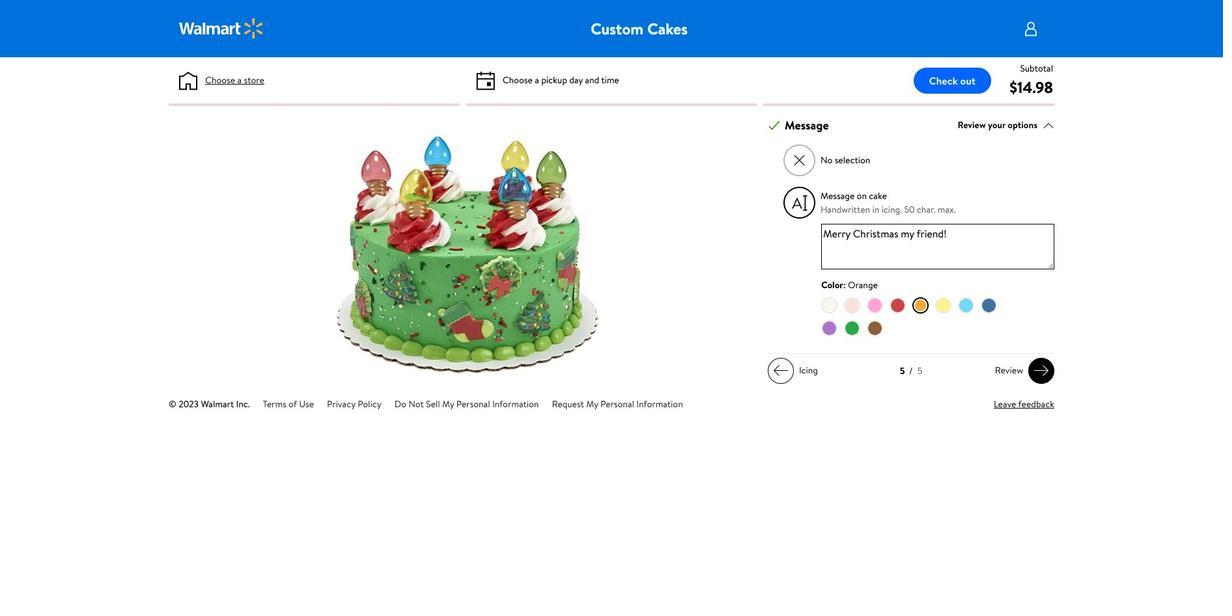 Task type: describe. For each thing, give the bounding box(es) containing it.
privacy
[[327, 398, 356, 411]]

choose for choose a pickup day and time
[[503, 74, 533, 87]]

icing.
[[882, 203, 902, 216]]

review your options link
[[958, 117, 1055, 134]]

a for pickup
[[535, 74, 539, 87]]

©
[[169, 398, 176, 411]]

custom
[[591, 18, 644, 40]]

orange
[[848, 279, 878, 292]]

your account image
[[1018, 21, 1044, 37]]

max.
[[938, 203, 956, 216]]

review for review
[[995, 364, 1024, 377]]

check
[[929, 73, 958, 88]]

and
[[585, 74, 599, 87]]

check out
[[929, 73, 976, 88]]

choose a store link
[[205, 74, 264, 87]]

message for message on cake handwritten in icing. 50 char. max.
[[821, 189, 855, 202]]

terms of use
[[263, 398, 314, 411]]

review your options element
[[958, 119, 1038, 132]]

cake
[[869, 189, 887, 202]]

review for review your options
[[958, 119, 986, 132]]

2023
[[179, 398, 199, 411]]

in
[[873, 203, 880, 216]]

leave
[[994, 398, 1017, 411]]

a for store
[[237, 74, 242, 87]]

5 / 5
[[900, 365, 923, 378]]

1 information from the left
[[492, 398, 539, 411]]

check out button
[[914, 67, 992, 93]]

:
[[844, 279, 846, 292]]

use
[[299, 398, 314, 411]]

icon for continue arrow image inside review link
[[1034, 363, 1050, 379]]

do not sell my personal information
[[395, 398, 539, 411]]

do
[[395, 398, 406, 411]]

terms
[[263, 398, 286, 411]]

custom cakes
[[591, 18, 688, 40]]

subtotal $14.98
[[1010, 62, 1054, 98]]

choose a pickup day and time
[[503, 74, 619, 87]]

not
[[409, 398, 424, 411]]

choose a store
[[205, 74, 264, 87]]

request my personal information link
[[552, 398, 683, 411]]

time
[[601, 74, 619, 87]]

terms of use link
[[263, 398, 314, 411]]

leave feedback button
[[994, 398, 1055, 412]]

/
[[910, 365, 913, 378]]

back to walmart.com image
[[179, 18, 264, 39]]

© 2023 walmart inc.
[[169, 398, 250, 411]]

icing link
[[768, 358, 824, 384]]

choose for choose a store
[[205, 74, 235, 87]]

icing
[[799, 364, 818, 377]]

feedback
[[1019, 398, 1055, 411]]



Task type: locate. For each thing, give the bounding box(es) containing it.
leave feedback
[[994, 398, 1055, 411]]

ok image
[[769, 120, 781, 131]]

2 my from the left
[[587, 398, 599, 411]]

my
[[442, 398, 454, 411], [587, 398, 599, 411]]

pickup
[[541, 74, 567, 87]]

review up leave
[[995, 364, 1024, 377]]

personal right request in the left bottom of the page
[[601, 398, 634, 411]]

no
[[821, 154, 833, 167]]

0 horizontal spatial personal
[[457, 398, 490, 411]]

personal
[[457, 398, 490, 411], [601, 398, 634, 411]]

char.
[[917, 203, 936, 216]]

icon for continue arrow image
[[773, 363, 789, 379], [1034, 363, 1050, 379]]

request
[[552, 398, 584, 411]]

remove image
[[793, 153, 807, 167]]

0 horizontal spatial review
[[958, 119, 986, 132]]

no selection
[[821, 154, 871, 167]]

icon for continue arrow image left icing
[[773, 363, 789, 379]]

1 horizontal spatial icon for continue arrow image
[[1034, 363, 1050, 379]]

1 a from the left
[[237, 74, 242, 87]]

store
[[244, 74, 264, 87]]

privacy policy
[[327, 398, 382, 411]]

cakes
[[648, 18, 688, 40]]

1 horizontal spatial information
[[637, 398, 683, 411]]

out
[[961, 73, 976, 88]]

a left store
[[237, 74, 242, 87]]

5 right /
[[918, 365, 923, 378]]

0 horizontal spatial choose
[[205, 74, 235, 87]]

message inside message on cake handwritten in icing. 50 char. max.
[[821, 189, 855, 202]]

1 icon for continue arrow image from the left
[[773, 363, 789, 379]]

icon for continue arrow image inside the icing "link"
[[773, 363, 789, 379]]

a
[[237, 74, 242, 87], [535, 74, 539, 87]]

message right ok image at top
[[785, 117, 829, 134]]

request my personal information
[[552, 398, 683, 411]]

1 vertical spatial review
[[995, 364, 1024, 377]]

message for message
[[785, 117, 829, 134]]

2 icon for continue arrow image from the left
[[1034, 363, 1050, 379]]

2 5 from the left
[[918, 365, 923, 378]]

2 a from the left
[[535, 74, 539, 87]]

50
[[905, 203, 915, 216]]

walmart
[[201, 398, 234, 411]]

0 horizontal spatial a
[[237, 74, 242, 87]]

a left pickup
[[535, 74, 539, 87]]

information
[[492, 398, 539, 411], [637, 398, 683, 411]]

my right sell
[[442, 398, 454, 411]]

1 personal from the left
[[457, 398, 490, 411]]

personal right sell
[[457, 398, 490, 411]]

1 horizontal spatial review
[[995, 364, 1024, 377]]

2 information from the left
[[637, 398, 683, 411]]

subtotal
[[1021, 62, 1054, 75]]

message
[[785, 117, 829, 134], [821, 189, 855, 202]]

5 left /
[[900, 365, 905, 378]]

review
[[958, 119, 986, 132], [995, 364, 1024, 377]]

choose left pickup
[[503, 74, 533, 87]]

1 horizontal spatial choose
[[503, 74, 533, 87]]

1 horizontal spatial my
[[587, 398, 599, 411]]

inc.
[[236, 398, 250, 411]]

policy
[[358, 398, 382, 411]]

1 choose from the left
[[205, 74, 235, 87]]

up arrow image
[[1043, 120, 1055, 131]]

day
[[570, 74, 583, 87]]

review left your
[[958, 119, 986, 132]]

0 horizontal spatial 5
[[900, 365, 905, 378]]

2 personal from the left
[[601, 398, 634, 411]]

0 horizontal spatial my
[[442, 398, 454, 411]]

selection
[[835, 154, 871, 167]]

do not sell my personal information link
[[395, 398, 539, 411]]

review link
[[990, 358, 1055, 384]]

0 horizontal spatial icon for continue arrow image
[[773, 363, 789, 379]]

message on cake handwritten in icing. 50 char. max.
[[821, 189, 956, 216]]

my right request in the left bottom of the page
[[587, 398, 599, 411]]

sell
[[426, 398, 440, 411]]

1 horizontal spatial personal
[[601, 398, 634, 411]]

0 vertical spatial message
[[785, 117, 829, 134]]

$14.98
[[1010, 76, 1054, 98]]

on
[[857, 189, 867, 202]]

options
[[1008, 119, 1038, 132]]

1 vertical spatial message
[[821, 189, 855, 202]]

5
[[900, 365, 905, 378], [918, 365, 923, 378]]

privacy policy link
[[327, 398, 382, 411]]

1 horizontal spatial 5
[[918, 365, 923, 378]]

handwritten
[[821, 203, 871, 216]]

2 choose from the left
[[503, 74, 533, 87]]

icon for continue arrow image up feedback at the bottom
[[1034, 363, 1050, 379]]

1 5 from the left
[[900, 365, 905, 378]]

review your options
[[958, 119, 1038, 132]]

color
[[822, 279, 844, 292]]

message up handwritten
[[821, 189, 855, 202]]

your
[[988, 119, 1006, 132]]

1 horizontal spatial a
[[535, 74, 539, 87]]

of
[[289, 398, 297, 411]]

0 horizontal spatial information
[[492, 398, 539, 411]]

choose left store
[[205, 74, 235, 87]]

1 my from the left
[[442, 398, 454, 411]]

choose
[[205, 74, 235, 87], [503, 74, 533, 87]]

Example: Happy Birthday text field
[[822, 224, 1055, 270]]

0 vertical spatial review
[[958, 119, 986, 132]]

color : orange
[[822, 279, 878, 292]]



Task type: vqa. For each thing, say whether or not it's contained in the screenshot.
 ICON
no



